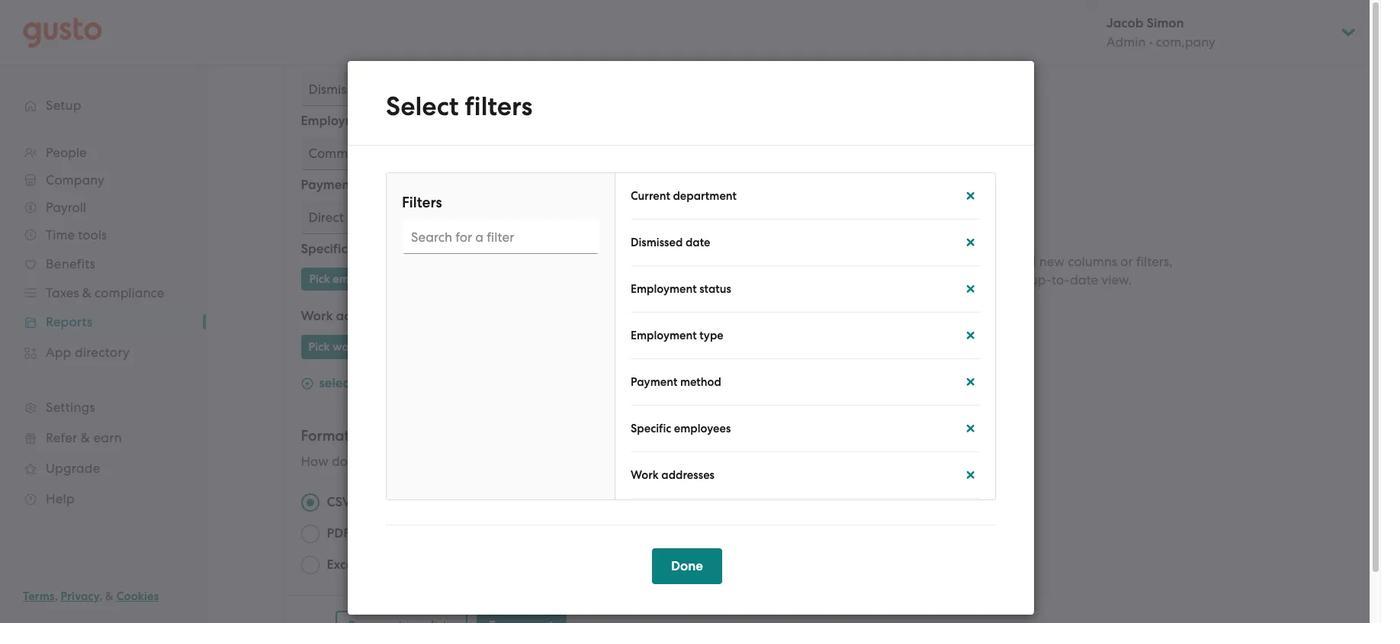 Task type: vqa. For each thing, say whether or not it's contained in the screenshot.
the 'payroll,'
no



Task type: describe. For each thing, give the bounding box(es) containing it.
report.
[[932, 254, 972, 269]]

pick employees button
[[301, 268, 398, 291]]

PDF radio
[[301, 525, 319, 543]]

how
[[301, 454, 329, 469]]

pick for pick work addresses
[[309, 340, 330, 354]]

work
[[333, 340, 360, 354]]

2 vertical spatial your
[[456, 454, 483, 469]]

current department
[[631, 189, 737, 203]]

0 vertical spatial payment
[[301, 177, 354, 193]]

0 horizontal spatial method
[[358, 177, 405, 193]]

0 horizontal spatial payment method
[[301, 177, 405, 193]]

an
[[1011, 272, 1027, 287]]

done
[[671, 558, 703, 574]]

x image for specific employees
[[965, 422, 976, 436]]

specific employees inside list
[[631, 422, 731, 436]]

x image for work addresses
[[965, 468, 976, 482]]

select
[[386, 91, 458, 122]]

report
[[915, 220, 964, 241]]

2 horizontal spatial your
[[911, 272, 938, 287]]

0 vertical spatial type
[[380, 113, 407, 129]]

0 horizontal spatial work addresses
[[301, 308, 397, 324]]

up-
[[1030, 272, 1052, 287]]

x image for payment method
[[965, 375, 976, 389]]

filters for select filters
[[357, 375, 391, 391]]

work addresses inside list
[[631, 468, 714, 482]]

employment status inside list
[[631, 282, 731, 296]]

you inside view a preview of your custom report. if you add new columns or filters, make sure to refresh your preview for an up-to-date view.
[[987, 254, 1009, 269]]

generate preview
[[904, 329, 1015, 345]]

terms , privacy , & cookies
[[23, 590, 159, 603]]

work inside list
[[631, 468, 659, 482]]

employees inside button
[[333, 272, 390, 286]]

how do you want to view your report?
[[301, 454, 530, 469]]

0 horizontal spatial specific
[[301, 241, 347, 257]]

view
[[746, 254, 775, 269]]

csv
[[327, 494, 351, 510]]

for
[[992, 272, 1008, 287]]

generate
[[904, 329, 963, 345]]

payment inside list
[[631, 375, 677, 389]]

dismissed date
[[631, 236, 710, 249]]

account menu element
[[1087, 0, 1359, 65]]

format
[[301, 427, 350, 445]]

excel
[[327, 557, 357, 573]]

dismissed
[[631, 236, 683, 249]]

terms link
[[23, 590, 55, 603]]

of
[[840, 254, 852, 269]]

1 vertical spatial you
[[351, 454, 373, 469]]

want
[[376, 454, 407, 469]]

done button
[[652, 549, 722, 584]]

privacy link
[[61, 590, 99, 603]]

x image for current department
[[965, 189, 976, 203]]

select filters
[[386, 91, 532, 122]]

new
[[1040, 254, 1065, 269]]

select filters document
[[347, 61, 1034, 615]]

list inside select filters document
[[615, 173, 995, 499]]

date inside list
[[685, 236, 710, 249]]

pick work addresses button
[[301, 335, 425, 359]]

home image
[[23, 17, 102, 48]]

a
[[778, 254, 786, 269]]

cookies button
[[117, 587, 159, 606]]

payment method inside list
[[631, 375, 721, 389]]

1 , from the left
[[55, 590, 58, 603]]

0 vertical spatial employees
[[351, 241, 416, 257]]

cookies
[[117, 590, 159, 603]]

CSV radio
[[301, 494, 319, 512]]

select filters button
[[301, 375, 391, 395]]



Task type: locate. For each thing, give the bounding box(es) containing it.
view a preview of your custom report. if you add new columns or filters, make sure to refresh your preview for an up-to-date view.
[[746, 254, 1173, 287]]

1 horizontal spatial method
[[680, 375, 721, 389]]

1 horizontal spatial filters
[[465, 91, 532, 122]]

payment method
[[301, 177, 405, 193], [631, 375, 721, 389]]

1 vertical spatial specific
[[631, 422, 671, 436]]

filters inside document
[[465, 91, 532, 122]]

0 vertical spatial addresses
[[336, 308, 397, 324]]

1 vertical spatial addresses
[[363, 340, 417, 354]]

0 horizontal spatial status
[[380, 49, 416, 65]]

module__icon___go7vc image
[[301, 378, 313, 390]]

0 vertical spatial date
[[685, 236, 710, 249]]

3 x image from the top
[[965, 282, 976, 296]]

0 horizontal spatial employment status
[[301, 49, 416, 65]]

2 , from the left
[[99, 590, 103, 603]]

1 vertical spatial date
[[1070, 272, 1099, 287]]

1 vertical spatial employees
[[333, 272, 390, 286]]

employment status
[[301, 49, 416, 65], [631, 282, 731, 296]]

3 x image from the top
[[965, 468, 976, 482]]

0 horizontal spatial employment type
[[301, 113, 407, 129]]

0 vertical spatial specific
[[301, 241, 347, 257]]

1 vertical spatial your
[[911, 272, 938, 287]]

1 horizontal spatial employment type
[[631, 329, 723, 343]]

no
[[887, 220, 911, 241]]

employees inside list
[[674, 422, 731, 436]]

0 vertical spatial work
[[301, 308, 333, 324]]

you right if
[[987, 254, 1009, 269]]

1 vertical spatial work
[[631, 468, 659, 482]]

&
[[105, 590, 114, 603]]

1 horizontal spatial employment status
[[631, 282, 731, 296]]

work
[[301, 308, 333, 324], [631, 468, 659, 482]]

payment
[[301, 177, 354, 193], [631, 375, 677, 389]]

1 horizontal spatial to
[[851, 272, 863, 287]]

0 vertical spatial method
[[358, 177, 405, 193]]

1 horizontal spatial specific
[[631, 422, 671, 436]]

preview inside "generate preview" button
[[966, 329, 1015, 345]]

status
[[380, 49, 416, 65], [699, 282, 731, 296]]

0 vertical spatial work addresses
[[301, 308, 397, 324]]

0 vertical spatial specific employees
[[301, 241, 416, 257]]

pick inside button
[[309, 340, 330, 354]]

terms
[[23, 590, 55, 603]]

select
[[319, 375, 354, 391]]

refresh
[[867, 272, 908, 287]]

columns
[[1068, 254, 1118, 269]]

1 horizontal spatial your
[[855, 254, 882, 269]]

0 vertical spatial x image
[[965, 375, 976, 389]]

employment type inside list
[[631, 329, 723, 343]]

date
[[685, 236, 710, 249], [1070, 272, 1099, 287]]

addresses inside button
[[363, 340, 417, 354]]

1 vertical spatial payment method
[[631, 375, 721, 389]]

view.
[[1102, 272, 1132, 287]]

preview up if
[[968, 220, 1031, 241]]

preview down report.
[[941, 272, 988, 287]]

0 vertical spatial to
[[851, 272, 863, 287]]

x image
[[965, 375, 976, 389], [965, 422, 976, 436], [965, 468, 976, 482]]

0 horizontal spatial ,
[[55, 590, 58, 603]]

1 horizontal spatial status
[[699, 282, 731, 296]]

Excel radio
[[301, 556, 319, 574]]

generate preview button
[[885, 319, 1033, 356]]

1 horizontal spatial payment
[[631, 375, 677, 389]]

your down custom on the top
[[911, 272, 938, 287]]

to left 'view'
[[410, 454, 422, 469]]

to-
[[1052, 272, 1070, 287]]

, left the privacy link
[[55, 590, 58, 603]]

date right dismissed
[[685, 236, 710, 249]]

type
[[380, 113, 407, 129], [699, 329, 723, 343]]

specific inside list
[[631, 422, 671, 436]]

filters,
[[1137, 254, 1173, 269]]

x image up if
[[965, 236, 976, 249]]

your right 'view'
[[456, 454, 483, 469]]

0 horizontal spatial payment
[[301, 177, 354, 193]]

to
[[851, 272, 863, 287], [410, 454, 422, 469]]

0 horizontal spatial specific employees
[[301, 241, 416, 257]]

list
[[615, 173, 995, 499]]

or
[[1121, 254, 1133, 269]]

2 x image from the top
[[965, 422, 976, 436]]

method
[[358, 177, 405, 193], [680, 375, 721, 389]]

2 vertical spatial addresses
[[661, 468, 714, 482]]

employees
[[351, 241, 416, 257], [333, 272, 390, 286], [674, 422, 731, 436]]

1 horizontal spatial type
[[699, 329, 723, 343]]

1 horizontal spatial ,
[[99, 590, 103, 603]]

1 vertical spatial type
[[699, 329, 723, 343]]

list containing current department
[[615, 173, 995, 499]]

to down of
[[851, 272, 863, 287]]

1 horizontal spatial work addresses
[[631, 468, 714, 482]]

1 x image from the top
[[965, 375, 976, 389]]

1 vertical spatial employment type
[[631, 329, 723, 343]]

status up select
[[380, 49, 416, 65]]

x image up no report preview
[[965, 189, 976, 203]]

4 x image from the top
[[965, 329, 976, 343]]

1 vertical spatial employment status
[[631, 282, 731, 296]]

select filters
[[319, 375, 391, 391]]

0 horizontal spatial date
[[685, 236, 710, 249]]

specific
[[301, 241, 347, 257], [631, 422, 671, 436]]

you right "do"
[[351, 454, 373, 469]]

,
[[55, 590, 58, 603], [99, 590, 103, 603]]

1 vertical spatial filters
[[357, 375, 391, 391]]

pick work addresses
[[309, 340, 417, 354]]

x image for employment type
[[965, 329, 976, 343]]

1 vertical spatial x image
[[965, 422, 976, 436]]

pick for pick employees
[[309, 272, 330, 286]]

view
[[426, 454, 453, 469]]

1 vertical spatial payment
[[631, 375, 677, 389]]

0 vertical spatial you
[[987, 254, 1009, 269]]

sure
[[823, 272, 848, 287]]

do
[[332, 454, 348, 469]]

, left &
[[99, 590, 103, 603]]

date down columns on the top of page
[[1070, 272, 1099, 287]]

addresses inside list
[[661, 468, 714, 482]]

work addresses
[[301, 308, 397, 324], [631, 468, 714, 482]]

2 vertical spatial employees
[[674, 422, 731, 436]]

1 vertical spatial to
[[410, 454, 422, 469]]

0 horizontal spatial type
[[380, 113, 407, 129]]

privacy
[[61, 590, 99, 603]]

1 vertical spatial method
[[680, 375, 721, 389]]

your
[[855, 254, 882, 269], [911, 272, 938, 287], [456, 454, 483, 469]]

x image
[[965, 189, 976, 203], [965, 236, 976, 249], [965, 282, 976, 296], [965, 329, 976, 343]]

status inside list
[[699, 282, 731, 296]]

0 vertical spatial status
[[380, 49, 416, 65]]

report?
[[486, 454, 530, 469]]

2 x image from the top
[[965, 236, 976, 249]]

pick
[[309, 272, 330, 286], [309, 340, 330, 354]]

method inside list
[[680, 375, 721, 389]]

1 horizontal spatial specific employees
[[631, 422, 731, 436]]

1 horizontal spatial work
[[631, 468, 659, 482]]

1 horizontal spatial payment method
[[631, 375, 721, 389]]

0 horizontal spatial you
[[351, 454, 373, 469]]

0 vertical spatial payment method
[[301, 177, 405, 193]]

no report preview
[[887, 220, 1031, 241]]

0 vertical spatial your
[[855, 254, 882, 269]]

make
[[787, 272, 820, 287]]

you
[[987, 254, 1009, 269], [351, 454, 373, 469]]

0 vertical spatial filters
[[465, 91, 532, 122]]

1 vertical spatial specific employees
[[631, 422, 731, 436]]

0 vertical spatial employment status
[[301, 49, 416, 65]]

pick employees
[[309, 272, 390, 286]]

employment
[[301, 49, 377, 65], [301, 113, 377, 129], [631, 282, 697, 296], [631, 329, 697, 343]]

0 vertical spatial employment type
[[301, 113, 407, 129]]

x image for employment status
[[965, 282, 976, 296]]

0 horizontal spatial filters
[[357, 375, 391, 391]]

1 vertical spatial pick
[[309, 340, 330, 354]]

specific employees
[[301, 241, 416, 257], [631, 422, 731, 436]]

1 vertical spatial work addresses
[[631, 468, 714, 482]]

department
[[673, 189, 737, 203]]

filters
[[465, 91, 532, 122], [357, 375, 391, 391]]

employment type
[[301, 113, 407, 129], [631, 329, 723, 343]]

status down dismissed date
[[699, 282, 731, 296]]

x image down if
[[965, 282, 976, 296]]

preview
[[968, 220, 1031, 241], [789, 254, 837, 269], [941, 272, 988, 287], [966, 329, 1015, 345]]

0 horizontal spatial work
[[301, 308, 333, 324]]

add
[[1012, 254, 1036, 269]]

preview right generate
[[966, 329, 1015, 345]]

addresses
[[336, 308, 397, 324], [363, 340, 417, 354], [661, 468, 714, 482]]

pdf
[[327, 526, 350, 542]]

current
[[631, 189, 670, 203]]

2 vertical spatial x image
[[965, 468, 976, 482]]

0 vertical spatial pick
[[309, 272, 330, 286]]

0 horizontal spatial your
[[456, 454, 483, 469]]

1 x image from the top
[[965, 189, 976, 203]]

filters for select filters
[[465, 91, 532, 122]]

1 horizontal spatial date
[[1070, 272, 1099, 287]]

custom
[[885, 254, 928, 269]]

to inside view a preview of your custom report. if you add new columns or filters, make sure to refresh your preview for an up-to-date view.
[[851, 272, 863, 287]]

filters
[[402, 194, 442, 211]]

x image for dismissed date
[[965, 236, 976, 249]]

your right of
[[855, 254, 882, 269]]

x image right generate
[[965, 329, 976, 343]]

1 horizontal spatial you
[[987, 254, 1009, 269]]

pick inside button
[[309, 272, 330, 286]]

filters inside button
[[357, 375, 391, 391]]

if
[[976, 254, 984, 269]]

1 vertical spatial status
[[699, 282, 731, 296]]

preview up make
[[789, 254, 837, 269]]

Search for a filter search field
[[402, 220, 599, 254]]

0 horizontal spatial to
[[410, 454, 422, 469]]

date inside view a preview of your custom report. if you add new columns or filters, make sure to refresh your preview for an up-to-date view.
[[1070, 272, 1099, 287]]

type inside list
[[699, 329, 723, 343]]



